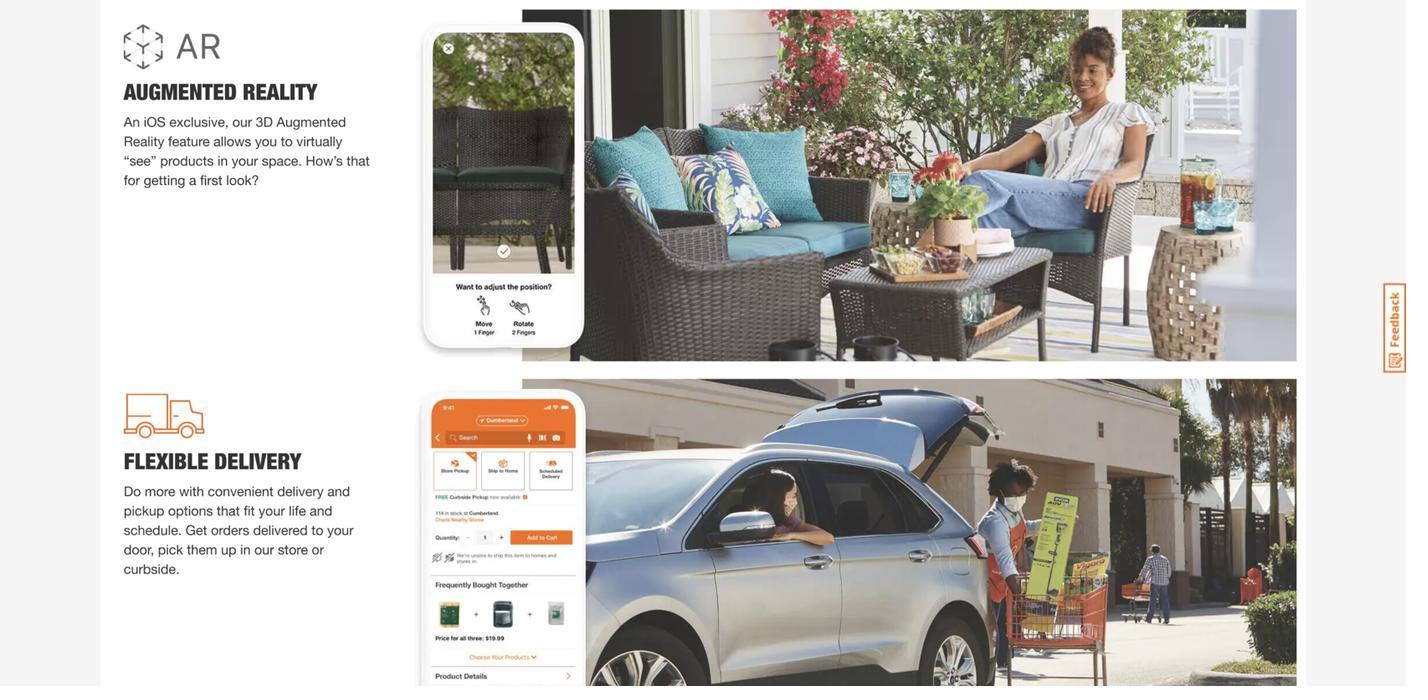 Task type: describe. For each thing, give the bounding box(es) containing it.
1  image from the top
[[410, 9, 1298, 362]]

feedback link image
[[1384, 283, 1407, 373]]



Task type: locate. For each thing, give the bounding box(es) containing it.
2  image from the top
[[410, 379, 1298, 687]]

augmented reality an ios exclusive, our 3d augmented reality feature allows you to virtually "see" products in your space. how's that for getting a first look? image
[[109, 9, 394, 313]]

flexible delivery do more with convenient delivery and pickup options that fit your life and schedule. get orders delivered to your door, pick them up in our store or curbside. image
[[109, 379, 394, 682]]

1 vertical spatial  image
[[410, 379, 1298, 687]]

 image
[[410, 9, 1298, 362], [410, 379, 1298, 687]]

0 vertical spatial  image
[[410, 9, 1298, 362]]



Task type: vqa. For each thing, say whether or not it's contained in the screenshot.
Feedback Link image
yes



